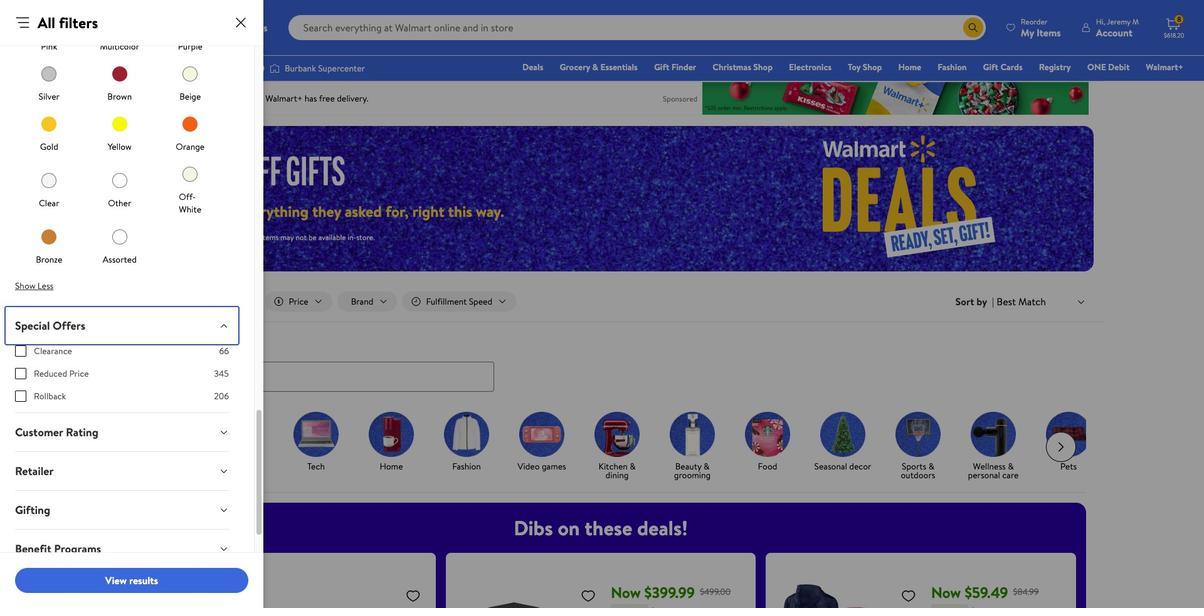 Task type: vqa. For each thing, say whether or not it's contained in the screenshot.
Clear
yes



Task type: locate. For each thing, give the bounding box(es) containing it.
all inside button
[[139, 295, 149, 308]]

wellness & personal care link
[[961, 412, 1026, 482]]

deals left "grocery"
[[522, 61, 543, 73]]

sports & outdoors link
[[886, 412, 951, 482]]

gift left finder
[[654, 61, 670, 73]]

1 horizontal spatial walmart black friday deals for days image
[[736, 126, 1094, 272]]

tech link
[[284, 412, 349, 473]]

all inside dialog
[[38, 12, 55, 33]]

1 vertical spatial all filters
[[139, 295, 174, 308]]

gift left cards
[[983, 61, 999, 73]]

& for outdoors
[[929, 460, 935, 473]]

home down home image at the left bottom of the page
[[380, 460, 403, 473]]

offers
[[53, 318, 85, 334]]

shop beauty and grooming. image
[[670, 412, 715, 457]]

0 vertical spatial fashion link
[[932, 60, 973, 74]]

Walmart Site-Wide search field
[[288, 15, 986, 40]]

christmas shop link
[[707, 60, 778, 74]]

1 horizontal spatial fashion
[[938, 61, 967, 73]]

1 horizontal spatial now
[[931, 582, 961, 603]]

& right sports in the right of the page
[[929, 460, 935, 473]]

0 horizontal spatial fashion link
[[434, 412, 499, 473]]

reduced price
[[34, 368, 89, 380]]

now for now $59.49
[[931, 582, 961, 603]]

1 now from the left
[[611, 582, 641, 603]]

brown
[[107, 90, 132, 103]]

now right "add to favorites list, xbox series x video game console, black" image
[[611, 582, 641, 603]]

essentials
[[601, 61, 638, 73]]

2 gift from the left
[[983, 61, 999, 73]]

sort by |
[[956, 295, 994, 309]]

shop for christmas shop
[[754, 61, 773, 73]]

sort
[[956, 295, 974, 309]]

by
[[977, 295, 987, 309]]

deals link
[[517, 60, 549, 74]]

multicolor button
[[100, 13, 139, 53]]

None checkbox
[[15, 346, 26, 357], [15, 391, 26, 402], [15, 346, 26, 357], [15, 391, 26, 402]]

$499.00
[[700, 586, 731, 598]]

shop right 'christmas'
[[754, 61, 773, 73]]

filters inside dialog
[[59, 12, 98, 33]]

on right dibs
[[558, 514, 580, 542]]

1 horizontal spatial gift
[[983, 61, 999, 73]]

on
[[218, 201, 235, 222], [558, 514, 580, 542]]

0 horizontal spatial now
[[611, 582, 641, 603]]

view
[[105, 574, 127, 588]]

all
[[38, 12, 55, 33], [139, 295, 149, 308]]

1 horizontal spatial home
[[898, 61, 922, 73]]

& inside 'grocery & essentials' link
[[592, 61, 598, 73]]

shop fashion. image
[[444, 412, 489, 457]]

customer rating
[[15, 425, 98, 440]]

electronics link
[[783, 60, 837, 74]]

0 horizontal spatial fashion
[[452, 460, 481, 473]]

1 vertical spatial filters
[[151, 295, 174, 308]]

1 horizontal spatial shop
[[863, 61, 882, 73]]

pink button
[[38, 13, 60, 53]]

retailer
[[15, 464, 54, 479]]

1 vertical spatial on
[[558, 514, 580, 542]]

& inside "sports & outdoors"
[[929, 460, 935, 473]]

white
[[179, 203, 201, 216]]

& for dining
[[630, 460, 636, 473]]

1 vertical spatial home
[[380, 460, 403, 473]]

2 shop from the left
[[863, 61, 882, 73]]

filters
[[59, 12, 98, 33], [151, 295, 174, 308]]

gift for gift cards
[[983, 61, 999, 73]]

& inside beauty & grooming
[[704, 460, 710, 473]]

0 horizontal spatial walmart black friday deals for days image
[[125, 154, 356, 186]]

grocery
[[560, 61, 590, 73]]

1 shop from the left
[[754, 61, 773, 73]]

special offers group
[[15, 345, 229, 413]]

major savings on everything they asked for, right this way.
[[125, 201, 504, 222]]

shop
[[754, 61, 773, 73], [863, 61, 882, 73]]

add to favorites list, men's fanatics branded heather navy new england patriots hook and ladder pullover hoodie image
[[901, 588, 916, 604]]

1 gift from the left
[[654, 61, 670, 73]]

Search search field
[[288, 15, 986, 40]]

0 vertical spatial all filters
[[38, 12, 98, 33]]

0 horizontal spatial shop
[[754, 61, 773, 73]]

special offers
[[15, 318, 85, 334]]

0 horizontal spatial all filters
[[38, 12, 98, 33]]

bronze button
[[36, 226, 62, 266]]

0 horizontal spatial on
[[218, 201, 235, 222]]

1 horizontal spatial deals
[[522, 61, 543, 73]]

deals inside the deals 'link'
[[522, 61, 543, 73]]

1 horizontal spatial filters
[[151, 295, 174, 308]]

fashion link
[[932, 60, 973, 74], [434, 412, 499, 473]]

group
[[135, 563, 426, 608]]

show
[[15, 280, 35, 292]]

None checkbox
[[15, 368, 26, 379]]

personal
[[968, 469, 1000, 481]]

& inside wellness & personal care
[[1008, 460, 1014, 473]]

pets
[[1061, 460, 1077, 473]]

0 vertical spatial deals
[[522, 61, 543, 73]]

this
[[448, 201, 472, 222]]

on up checks.
[[218, 201, 235, 222]]

fashion
[[938, 61, 967, 73], [452, 460, 481, 473]]

& right wellness
[[1008, 460, 1014, 473]]

gold
[[40, 141, 58, 153]]

1 horizontal spatial home link
[[893, 60, 927, 74]]

& right 'dining'
[[630, 460, 636, 473]]

show less
[[15, 280, 54, 292]]

shop sports and outdoors. image
[[896, 412, 941, 457]]

gift inside 'link'
[[983, 61, 999, 73]]

way.
[[476, 201, 504, 222]]

now right add to favorites list, men's fanatics branded heather navy new england patriots hook and ladder pullover hoodie 'icon'
[[931, 582, 961, 603]]

0 vertical spatial fashion
[[938, 61, 967, 73]]

& right "grocery"
[[592, 61, 598, 73]]

shop toys. image
[[218, 412, 263, 457]]

now $59.49 $84.99
[[931, 582, 1039, 603]]

0 vertical spatial on
[[218, 201, 235, 222]]

1 vertical spatial fashion
[[452, 460, 481, 473]]

debit
[[1108, 61, 1130, 73]]

home right toy shop link
[[898, 61, 922, 73]]

special
[[15, 318, 50, 334]]

color group
[[15, 0, 229, 271]]

& inside kitchen & dining
[[630, 460, 636, 473]]

wellness
[[973, 460, 1006, 473]]

tech
[[307, 460, 325, 473]]

reduced
[[34, 368, 67, 380]]

0 horizontal spatial all
[[38, 12, 55, 33]]

supplies
[[145, 232, 171, 243]]

while supplies last. no rain checks. select items may not be available in-store.
[[125, 232, 375, 243]]

clear
[[39, 197, 59, 209]]

$84.99
[[1013, 586, 1039, 598]]

add to favorites list, xbox series x video game console, black image
[[581, 588, 596, 604]]

1 vertical spatial all
[[139, 295, 149, 308]]

& right the beauty
[[704, 460, 710, 473]]

sponsored
[[663, 93, 697, 104]]

view results
[[105, 574, 158, 588]]

special offers button
[[5, 307, 239, 345]]

fashion left gift cards 'link'
[[938, 61, 967, 73]]

fashion down shop fashion. 'image'
[[452, 460, 481, 473]]

gift cards
[[983, 61, 1023, 73]]

shop wellness and self-care. image
[[971, 412, 1016, 457]]

last.
[[173, 232, 186, 243]]

filters left multicolor button
[[59, 12, 98, 33]]

deals inside deals search box
[[115, 336, 142, 352]]

all filters
[[38, 12, 98, 33], [139, 295, 174, 308]]

0 vertical spatial filters
[[59, 12, 98, 33]]

decor
[[849, 460, 872, 473]]

0 horizontal spatial filters
[[59, 12, 98, 33]]

1 horizontal spatial all filters
[[139, 295, 174, 308]]

8 $618.20
[[1164, 14, 1185, 40]]

other
[[108, 197, 131, 209]]

walmart black friday deals for days image
[[736, 126, 1094, 272], [125, 154, 356, 186]]

1 vertical spatial deals
[[115, 336, 142, 352]]

1 vertical spatial home link
[[359, 412, 424, 473]]

shop right toy
[[863, 61, 882, 73]]

0 horizontal spatial gift
[[654, 61, 670, 73]]

0 vertical spatial home
[[898, 61, 922, 73]]

registry
[[1039, 61, 1071, 73]]

shop holiday decor. image
[[820, 412, 866, 457]]

assorted
[[103, 253, 137, 266]]

0 vertical spatial home link
[[893, 60, 927, 74]]

1 horizontal spatial all
[[139, 295, 149, 308]]

less
[[38, 280, 54, 292]]

customer rating button
[[5, 413, 239, 452]]

close panel image
[[233, 15, 248, 30]]

2 now from the left
[[931, 582, 961, 603]]

206
[[214, 390, 229, 403]]

video games link
[[509, 412, 575, 473]]

0 horizontal spatial deals
[[115, 336, 142, 352]]

0 horizontal spatial home
[[380, 460, 403, 473]]

kitchen
[[599, 460, 628, 473]]

seasonal decor link
[[810, 412, 876, 473]]

0 vertical spatial all
[[38, 12, 55, 33]]

filters left in-
[[151, 295, 174, 308]]

& for essentials
[[592, 61, 598, 73]]

deals down the all filters button
[[115, 336, 142, 352]]

all filters inside dialog
[[38, 12, 98, 33]]

grooming
[[674, 469, 711, 481]]



Task type: describe. For each thing, give the bounding box(es) containing it.
available
[[318, 232, 346, 243]]

food link
[[735, 412, 800, 473]]

bronze
[[36, 253, 62, 266]]

cards
[[1001, 61, 1023, 73]]

shop kitchen and dining. image
[[595, 412, 640, 457]]

shop tech. image
[[294, 412, 339, 457]]

christmas
[[713, 61, 751, 73]]

in-store button
[[192, 292, 260, 312]]

in-
[[216, 295, 227, 308]]

66
[[219, 345, 229, 358]]

now $399.99 $499.00
[[611, 582, 731, 603]]

purple
[[178, 40, 203, 53]]

& for grooming
[[704, 460, 710, 473]]

pets link
[[1036, 412, 1101, 473]]

in-
[[348, 232, 356, 243]]

8
[[1177, 14, 1182, 25]]

dibs on these deals!
[[514, 514, 688, 542]]

games
[[542, 460, 566, 473]]

care
[[1003, 469, 1019, 481]]

dining
[[606, 469, 629, 481]]

shop food image
[[745, 412, 790, 457]]

all filters dialog
[[0, 0, 263, 608]]

christmas shop
[[713, 61, 773, 73]]

Search in deals search field
[[115, 362, 494, 392]]

brown button
[[107, 63, 132, 103]]

yellow
[[108, 141, 132, 153]]

one debit link
[[1082, 60, 1136, 74]]

none checkbox inside special offers group
[[15, 368, 26, 379]]

registry link
[[1034, 60, 1077, 74]]

1 horizontal spatial on
[[558, 514, 580, 542]]

rollback
[[34, 390, 66, 403]]

one debit
[[1087, 61, 1130, 73]]

off- white
[[179, 191, 201, 216]]

gift cards link
[[978, 60, 1028, 74]]

dibs
[[514, 514, 553, 542]]

video games
[[518, 460, 566, 473]]

other button
[[108, 169, 131, 209]]

kitchen & dining
[[599, 460, 636, 481]]

gifting
[[15, 502, 50, 518]]

walmart image
[[20, 18, 102, 38]]

0 horizontal spatial home link
[[359, 412, 424, 473]]

flash deals image
[[143, 412, 188, 457]]

gold button
[[38, 113, 60, 153]]

toy shop link
[[842, 60, 888, 74]]

silver
[[39, 90, 60, 103]]

pink
[[41, 40, 57, 53]]

off- white button
[[179, 163, 202, 216]]

no
[[188, 232, 197, 243]]

finder
[[672, 61, 696, 73]]

one
[[1087, 61, 1106, 73]]

beige
[[179, 90, 201, 103]]

show less button
[[5, 276, 64, 296]]

345
[[214, 368, 229, 380]]

rating
[[66, 425, 98, 440]]

now for now $399.99
[[611, 582, 641, 603]]

may
[[281, 232, 294, 243]]

seasonal
[[814, 460, 847, 473]]

they
[[312, 201, 341, 222]]

1 vertical spatial fashion link
[[434, 412, 499, 473]]

electronics
[[789, 61, 832, 73]]

1 horizontal spatial fashion link
[[932, 60, 973, 74]]

seasonal decor
[[814, 460, 872, 473]]

$399.99
[[644, 582, 695, 603]]

sports
[[902, 460, 927, 473]]

filters inside button
[[151, 295, 174, 308]]

not
[[296, 232, 307, 243]]

beauty
[[675, 460, 702, 473]]

checks.
[[213, 232, 237, 243]]

orange
[[176, 141, 205, 153]]

asked
[[345, 201, 382, 222]]

all filters button
[[115, 292, 187, 312]]

& for personal
[[1008, 460, 1014, 473]]

right
[[412, 201, 445, 222]]

grocery & essentials link
[[554, 60, 643, 74]]

kitchen & dining link
[[585, 412, 650, 482]]

items
[[261, 232, 279, 243]]

retailer button
[[5, 452, 239, 491]]

everything
[[238, 201, 309, 222]]

next slide for chipmodulewithimages list image
[[1046, 432, 1076, 462]]

walmart+ link
[[1141, 60, 1189, 74]]

shop pets. image
[[1046, 412, 1091, 457]]

be
[[309, 232, 317, 243]]

silver button
[[38, 63, 60, 103]]

toy shop
[[848, 61, 882, 73]]

shop for toy shop
[[863, 61, 882, 73]]

toy
[[848, 61, 861, 73]]

shop video games. image
[[519, 412, 565, 457]]

gift for gift finder
[[654, 61, 670, 73]]

beauty & grooming link
[[660, 412, 725, 482]]

grocery & essentials
[[560, 61, 638, 73]]

Deals search field
[[100, 336, 1104, 392]]

sort and filter section element
[[100, 282, 1104, 322]]

yellow button
[[108, 113, 132, 153]]

all filters inside button
[[139, 295, 174, 308]]

home image
[[369, 412, 414, 457]]

wellness & personal care
[[968, 460, 1019, 481]]

add to favorites list, skinceuticals clarifying clay deep pore cleansing masque for normal, oily, combination skin 60 ml / 2.4 fl. oz. image
[[406, 588, 421, 604]]

assorted button
[[103, 226, 137, 266]]

savings
[[167, 201, 214, 222]]

|
[[992, 295, 994, 309]]

gift finder
[[654, 61, 696, 73]]

benefit programs button
[[5, 530, 239, 568]]

store
[[227, 295, 246, 308]]

multicolor
[[100, 40, 139, 53]]



